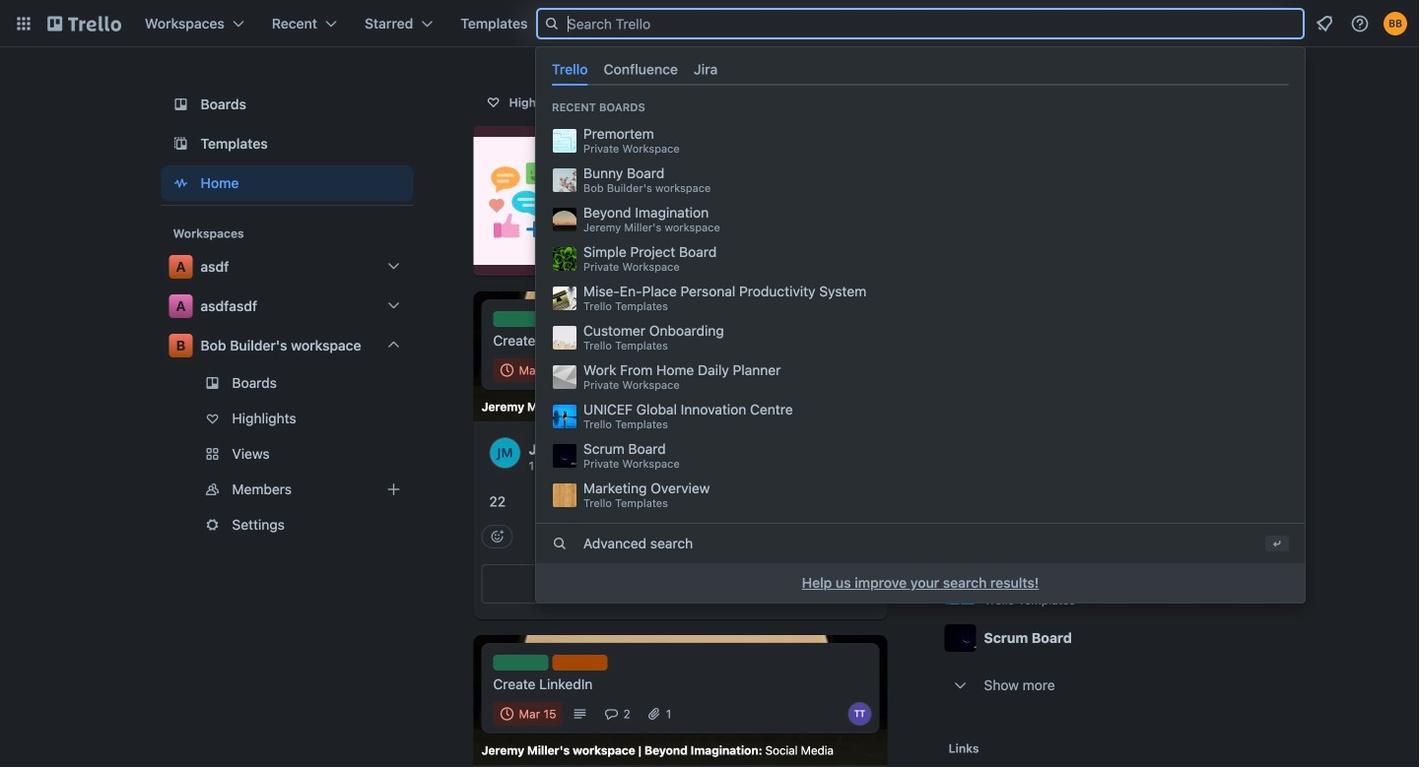 Task type: describe. For each thing, give the bounding box(es) containing it.
click to star unicef global innovation centre. it will show up at the top of your boards list. image
[[1240, 582, 1260, 601]]

1 tab from the left
[[544, 53, 596, 86]]

color: green, title: none image for 2nd the color: orange, title: none image from the bottom
[[493, 311, 549, 327]]

advanced search image
[[552, 536, 568, 552]]

search image
[[544, 16, 560, 32]]

primary element
[[0, 0, 1419, 47]]

back to home image
[[47, 8, 121, 39]]



Task type: locate. For each thing, give the bounding box(es) containing it.
home image
[[169, 172, 193, 195]]

add image
[[382, 478, 406, 502]]

1 color: green, title: none image from the top
[[493, 311, 549, 327]]

bob builder (bobbuilder40) image
[[1384, 12, 1408, 35]]

1 vertical spatial color: orange, title: none image
[[552, 656, 608, 671]]

color: orange, title: none image
[[552, 311, 608, 327], [552, 656, 608, 671]]

add reaction image
[[481, 525, 513, 549]]

tab list
[[544, 53, 1297, 86]]

2 color: green, title: none image from the top
[[493, 656, 549, 671]]

board image
[[169, 93, 193, 116]]

tab
[[544, 53, 596, 86], [596, 53, 686, 86], [686, 53, 726, 86]]

Search Trello field
[[536, 8, 1305, 39]]

2 tab from the left
[[596, 53, 686, 86]]

0 vertical spatial color: orange, title: none image
[[552, 311, 608, 327]]

2 color: orange, title: none image from the top
[[552, 656, 608, 671]]

color: green, title: none image for first the color: orange, title: none image from the bottom
[[493, 656, 549, 671]]

0 vertical spatial color: green, title: none image
[[493, 311, 549, 327]]

3 tab from the left
[[686, 53, 726, 86]]

template board image
[[169, 132, 193, 156]]

0 notifications image
[[1313, 12, 1337, 35]]

1 vertical spatial color: green, title: none image
[[493, 656, 549, 671]]

open information menu image
[[1350, 14, 1370, 34]]

1 color: orange, title: none image from the top
[[552, 311, 608, 327]]

color: green, title: none image
[[493, 311, 549, 327], [493, 656, 549, 671]]



Task type: vqa. For each thing, say whether or not it's contained in the screenshot.
the topmost Terry Turtle (terryturtle) icon
no



